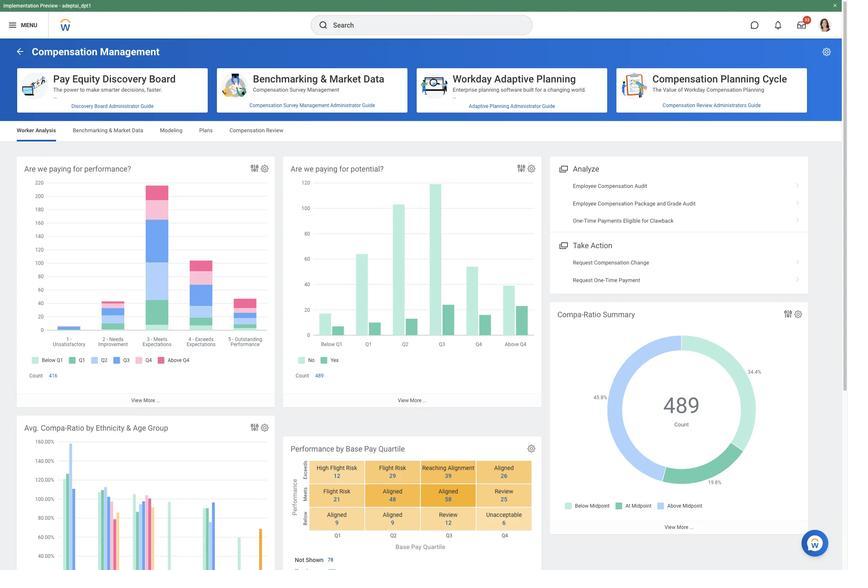 Task type: locate. For each thing, give the bounding box(es) containing it.
survey right is?
[[283, 103, 298, 108]]

benchmarking down decisions.
[[73, 127, 108, 134]]

we for are we paying for potential?
[[304, 165, 314, 173]]

view inside compa-ratio summary "element"
[[665, 525, 676, 531]]

paying
[[49, 165, 71, 173], [315, 165, 338, 173]]

quartile down review 12
[[423, 544, 445, 551]]

1 paying from the left
[[49, 165, 71, 173]]

view inside are we paying for performance? element
[[131, 398, 142, 404]]

chevron right image for one-time payments eligible for clawback
[[792, 215, 803, 223]]

count inside the are we paying for potential? element
[[296, 373, 309, 379]]

planning down cycle
[[743, 87, 764, 93]]

view more ... inside are we paying for performance? element
[[131, 398, 160, 404]]

1 horizontal spatial time
[[605, 277, 618, 283]]

define
[[692, 100, 707, 106]]

0 horizontal spatial quartile
[[378, 445, 405, 454]]

489
[[315, 373, 324, 379], [663, 393, 700, 419]]

the left value
[[653, 87, 662, 93]]

configure and view chart data image inside avg. compa-ratio by ethnicity & age group element
[[250, 423, 260, 433]]

1 horizontal spatial audit
[[683, 200, 696, 207]]

1 performance from the top
[[291, 445, 334, 454]]

guide inside compensation review administrators guide link
[[748, 103, 761, 108]]

grade
[[667, 200, 682, 207]]

configure and view chart data image for compa-ratio summary
[[783, 309, 793, 319]]

for right eligible
[[642, 218, 649, 224]]

you
[[144, 100, 152, 106], [140, 113, 148, 120]]

compensation up request one-time payment
[[594, 260, 629, 266]]

data inside a consistent security model for self-service. give your teams the granular reporting they need with discovery boards for ad hoc analysis, all within the applications they use every day. and count on your sensitive data remaining secure.
[[53, 261, 64, 267]]

configure are we paying for performance? image
[[260, 164, 269, 173]]

make up picture
[[154, 100, 167, 106]]

489 inside compa-ratio summary "element"
[[663, 393, 700, 419]]

2 request from the top
[[573, 277, 593, 283]]

what it is?
[[253, 100, 278, 106]]

aligned down 48 button
[[383, 512, 402, 519]]

the down security
[[93, 241, 101, 247]]

0 horizontal spatial pay
[[53, 73, 70, 85]]

2 aligned 9 from the left
[[383, 512, 402, 527]]

are for are we paying for performance?
[[24, 165, 36, 173]]

flight inside 'high flight risk 12'
[[330, 465, 345, 472]]

0 vertical spatial 12 button
[[329, 473, 342, 480]]

flight risk 21
[[323, 489, 350, 503]]

2 performance from the top
[[291, 479, 299, 516]]

time left payments
[[584, 218, 596, 224]]

make down picture
[[160, 113, 173, 120]]

peer
[[53, 207, 64, 213]]

more inside compa-ratio summary "element"
[[677, 525, 688, 531]]

unacceptable
[[486, 512, 522, 519]]

0 vertical spatial audit
[[635, 183, 647, 189]]

profile logan mcneil image
[[818, 18, 832, 34]]

count
[[29, 373, 43, 379], [296, 373, 309, 379], [674, 422, 689, 428]]

are
[[24, 165, 36, 173], [291, 165, 302, 173]]

1 chevron right image from the top
[[792, 215, 803, 223]]

discovery up people,
[[71, 103, 93, 109]]

count
[[142, 254, 156, 260]]

chevron right image
[[792, 215, 803, 223], [792, 274, 803, 283]]

0 vertical spatial chevron right image
[[792, 180, 803, 189]]

close environment banner image
[[833, 3, 838, 8]]

configure compa-ratio summary image
[[794, 310, 803, 319]]

ad
[[104, 247, 110, 254]]

equity
[[72, 73, 100, 85]]

view
[[131, 398, 142, 404], [398, 398, 409, 404], [665, 525, 676, 531]]

list for analyze
[[550, 178, 808, 230]]

a consistent security model for self-service. give your teams the granular reporting they need with discovery boards for ad hoc analysis, all within the applications they use every day. and count on your sensitive data remaining secure.
[[53, 234, 198, 267]]

2 vertical spatial management
[[300, 103, 329, 108]]

we inside the are we paying for potential? element
[[304, 165, 314, 173]]

risk up 21
[[339, 489, 350, 495]]

list
[[550, 178, 808, 230], [550, 254, 808, 289]]

view for potential?
[[398, 398, 409, 404]]

by left ethnicity
[[86, 424, 94, 433]]

paying right benefits
[[315, 165, 338, 173]]

2 we from the left
[[304, 165, 314, 173]]

performance
[[291, 445, 334, 454], [291, 479, 299, 516]]

flight inside the flight risk 21
[[323, 489, 338, 495]]

compensation down the compensation planning cycle
[[707, 87, 742, 93]]

you right do on the top of page
[[144, 100, 152, 106]]

view more ...
[[131, 398, 160, 404], [398, 398, 427, 404], [665, 525, 694, 531]]

1 horizontal spatial benchmarking & market data
[[253, 73, 384, 85]]

12 button down high
[[329, 473, 342, 480]]

of left it?
[[184, 100, 189, 106]]

eligible
[[623, 218, 641, 224]]

financial planning
[[453, 140, 497, 147]]

1 aligned 9 from the left
[[327, 512, 347, 527]]

1 list from the top
[[550, 178, 808, 230]]

compensation down employee compensation audit
[[598, 200, 633, 207]]

with
[[172, 241, 182, 247]]

employee
[[573, 183, 597, 189], [573, 200, 597, 207]]

1 vertical spatial compa-
[[41, 424, 67, 433]]

1 vertical spatial by
[[336, 445, 344, 454]]

2 chevron right image from the top
[[792, 197, 803, 206]]

view more ... inside compa-ratio summary "element"
[[665, 525, 694, 531]]

1 horizontal spatial data
[[100, 167, 111, 173]]

avg. compa-ratio by ethnicity & age group element
[[17, 416, 275, 570]]

1 horizontal spatial count
[[296, 373, 309, 379]]

configure and view chart data image for are we paying for potential?
[[516, 163, 526, 173]]

0 vertical spatial a
[[543, 87, 546, 93]]

a for budgets
[[135, 207, 138, 213]]

tab list
[[8, 121, 834, 142]]

6
[[502, 520, 506, 527]]

0 horizontal spatial more
[[143, 398, 155, 404]]

board left it,
[[94, 103, 108, 109]]

489 inside button
[[315, 373, 324, 379]]

2 are from the left
[[291, 165, 302, 173]]

1 are from the left
[[24, 165, 36, 173]]

chevron right image inside "employee compensation audit" link
[[792, 180, 803, 189]]

39 button
[[440, 473, 453, 480]]

pattern
[[101, 154, 118, 160]]

list containing employee compensation audit
[[550, 178, 808, 230]]

guide for workday adaptive planning
[[542, 103, 555, 109]]

we left through
[[38, 165, 47, 173]]

9 button
[[330, 519, 340, 527], [386, 519, 396, 527]]

compensation review
[[230, 127, 283, 134]]

and inside list
[[657, 200, 666, 207]]

request down take
[[573, 260, 593, 266]]

1 vertical spatial list
[[550, 254, 808, 289]]

inbox large image
[[797, 21, 806, 29]]

configure and view chart data image inside compa-ratio summary "element"
[[783, 309, 793, 319]]

we
[[53, 194, 61, 200]]

1 horizontal spatial we
[[304, 165, 314, 173]]

1 horizontal spatial 12
[[445, 520, 452, 527]]

2 the from the left
[[653, 87, 662, 93]]

9 button up q2
[[386, 519, 396, 527]]

1 vertical spatial one-
[[594, 277, 605, 283]]

compensation up compensation review
[[250, 103, 282, 108]]

make
[[86, 87, 100, 93], [154, 100, 167, 106], [160, 113, 173, 120]]

request down request compensation change
[[573, 277, 593, 283]]

1 horizontal spatial the
[[167, 247, 174, 254]]

employee down employee compensation audit
[[573, 200, 597, 207]]

78
[[328, 558, 333, 563]]

1 employee from the top
[[573, 183, 597, 189]]

your inside augmented analytics to answer your questions. workday combines pattern detection, graph processing, machine learning, and natural language generation to search through millions of data points, and surface insights in simple- to-understand stories.
[[131, 147, 141, 153]]

paying for performance?
[[49, 165, 71, 173]]

1 horizontal spatial market
[[329, 73, 361, 85]]

a left changing
[[543, 87, 546, 93]]

discovery up 'decisions,'
[[103, 73, 147, 85]]

1 request from the top
[[573, 260, 593, 266]]

1 chevron right image from the top
[[792, 180, 803, 189]]

ratio inside avg. compa-ratio by ethnicity & age group element
[[67, 424, 84, 433]]

chevron right image inside one-time payments eligible for clawback link
[[792, 215, 803, 223]]

aligned 9
[[327, 512, 347, 527], [383, 512, 402, 527]]

management up 'pay equity discovery board'
[[100, 46, 160, 58]]

your up detection,
[[131, 147, 141, 153]]

2 vertical spatial configure and view chart data image
[[250, 423, 260, 433]]

analyze
[[573, 165, 599, 173]]

data inside augmented analytics to answer your questions. workday combines pattern detection, graph processing, machine learning, and natural language generation to search through millions of data points, and surface insights in simple- to-understand stories.
[[100, 167, 111, 173]]

it
[[267, 100, 270, 106]]

analysis,
[[122, 247, 142, 254]]

12 up the flight risk 21
[[334, 473, 340, 480]]

1 horizontal spatial 489 button
[[663, 392, 701, 421]]

1 horizontal spatial ...
[[423, 398, 427, 404]]

we
[[38, 165, 47, 173], [304, 165, 314, 173]]

ratio inside compa-ratio summary "element"
[[584, 310, 601, 319]]

system.
[[155, 207, 174, 213]]

aligned 9 for second 9 button from the left
[[383, 512, 402, 527]]

aligned
[[494, 465, 514, 472], [383, 489, 402, 495], [439, 489, 458, 495], [327, 512, 347, 519], [383, 512, 402, 519]]

one- up take
[[573, 218, 584, 224]]

management for compensation survey management
[[307, 87, 339, 93]]

action
[[591, 241, 612, 250]]

benchmarking up compensation survey management on the left of the page
[[253, 73, 318, 85]]

... inside the are we paying for potential? element
[[423, 398, 427, 404]]

0 horizontal spatial count
[[29, 373, 43, 379]]

planning up administrators
[[721, 73, 760, 85]]

adaptive up 'software'
[[494, 73, 534, 85]]

489 count
[[663, 393, 700, 428]]

9 up q1
[[335, 520, 339, 527]]

view more ... link for potential?
[[283, 394, 542, 408]]

board up faster.
[[149, 73, 176, 85]]

1 the from the left
[[53, 87, 62, 93]]

your inside data—you have tons of it, but how do you make sense of it? workday makes it easy to get a complete picture of your finances, people, and operations so you can make more informed decisions.
[[178, 107, 188, 113]]

aligned for 58 button at the bottom
[[439, 489, 458, 495]]

compa- inside "element"
[[557, 310, 584, 319]]

view more ... link for performance?
[[17, 394, 275, 408]]

0 vertical spatial the
[[93, 241, 101, 247]]

0 horizontal spatial are
[[24, 165, 36, 173]]

management down compensation survey management on the left of the page
[[300, 103, 329, 108]]

for inside list
[[642, 218, 649, 224]]

& down operations
[[109, 127, 112, 134]]

0 horizontal spatial ratio
[[67, 424, 84, 433]]

416 button
[[49, 373, 59, 380]]

risk inside "flight risk 29"
[[395, 465, 406, 472]]

aligned for 1st 9 button from left
[[327, 512, 347, 519]]

make down equity
[[86, 87, 100, 93]]

0 horizontal spatial we
[[38, 165, 47, 173]]

2 chevron right image from the top
[[792, 274, 803, 283]]

... inside compa-ratio summary "element"
[[690, 525, 694, 531]]

risk for flight risk 21
[[339, 489, 350, 495]]

risk down performance by base pay quartile
[[346, 465, 357, 472]]

data,
[[135, 201, 147, 207]]

1 9 button from the left
[[330, 519, 340, 527]]

workday inside augmented analytics to answer your questions. workday combines pattern detection, graph processing, machine learning, and natural language generation to search through millions of data points, and surface insights in simple- to-understand stories.
[[53, 154, 74, 160]]

payment
[[619, 277, 640, 283]]

planning for financial planning
[[476, 140, 497, 147]]

list containing request compensation change
[[550, 254, 808, 289]]

your up more on the left top
[[178, 107, 188, 113]]

29 button
[[384, 473, 397, 480]]

aligned up the 48
[[383, 489, 402, 495]]

a
[[53, 234, 57, 240]]

compensation down 'what'
[[230, 127, 265, 134]]

q1
[[335, 533, 341, 539]]

0 vertical spatial survey
[[290, 87, 306, 93]]

we inside are we paying for performance? element
[[38, 165, 47, 173]]

0 vertical spatial time
[[584, 218, 596, 224]]

aligned 9 up q1
[[327, 512, 347, 527]]

your right on
[[164, 254, 175, 260]]

1 horizontal spatial 489
[[663, 393, 700, 419]]

2 9 from the left
[[391, 520, 394, 527]]

chevron right image
[[792, 180, 803, 189], [792, 197, 803, 206], [792, 257, 803, 265]]

1 horizontal spatial view more ... link
[[283, 394, 542, 408]]

a down data,
[[135, 207, 138, 213]]

0 horizontal spatial aligned 9
[[327, 512, 347, 527]]

take
[[573, 241, 589, 250]]

compensation survey management administrator guide
[[250, 103, 375, 108]]

have
[[79, 100, 90, 106]]

1 vertical spatial board
[[94, 103, 108, 109]]

one- down request compensation change
[[594, 277, 605, 283]]

workday up the machine
[[53, 154, 74, 160]]

2 employee from the top
[[573, 200, 597, 207]]

configure and view chart data image left configure compa-ratio summary icon at bottom right
[[783, 309, 793, 319]]

give
[[53, 241, 64, 247]]

for right built
[[535, 87, 542, 93]]

1 vertical spatial 12 button
[[440, 519, 453, 527]]

1 vertical spatial pay
[[364, 445, 377, 454]]

0 horizontal spatial benchmarking
[[73, 127, 108, 134]]

view for performance?
[[131, 398, 142, 404]]

compensation
[[32, 46, 97, 58], [653, 73, 718, 85], [253, 87, 288, 93], [707, 87, 742, 93], [250, 103, 282, 108], [663, 103, 695, 108], [230, 127, 265, 134], [598, 183, 633, 189], [598, 200, 633, 207], [594, 260, 629, 266]]

we for are we paying for performance?
[[38, 165, 47, 173]]

2 horizontal spatial view more ... link
[[550, 521, 808, 535]]

12 inside review 12
[[445, 520, 452, 527]]

view more ... for performance?
[[131, 398, 160, 404]]

guide inside adaptive planning administrator guide link
[[542, 103, 555, 109]]

summary
[[603, 310, 635, 319]]

1 9 from the left
[[335, 520, 339, 527]]

is?
[[272, 100, 278, 106]]

data down applications
[[53, 261, 64, 267]]

0 vertical spatial 12
[[334, 473, 340, 480]]

management up 'compensation survey management administrator guide'
[[307, 87, 339, 93]]

1 horizontal spatial data
[[364, 73, 384, 85]]

and down easy
[[95, 113, 104, 120]]

paying for potential?
[[315, 165, 338, 173]]

0 horizontal spatial ...
[[156, 398, 160, 404]]

informed
[[53, 120, 75, 126]]

1 vertical spatial adaptive
[[469, 103, 489, 109]]

1 we from the left
[[38, 165, 47, 173]]

chevron right image inside request one-time payment link
[[792, 274, 803, 283]]

meets
[[302, 488, 308, 502]]

1 vertical spatial 489
[[663, 393, 700, 419]]

0 vertical spatial 489
[[315, 373, 324, 379]]

1 horizontal spatial configure and view chart data image
[[516, 163, 526, 173]]

more inside the are we paying for potential? element
[[410, 398, 422, 404]]

take action
[[573, 241, 612, 250]]

menu
[[21, 22, 37, 28]]

aligned up 26 on the bottom of page
[[494, 465, 514, 472]]

request compensation change link
[[550, 254, 808, 272]]

0 vertical spatial you
[[144, 100, 152, 106]]

more for potential?
[[410, 398, 422, 404]]

are left through
[[24, 165, 36, 173]]

1 horizontal spatial a
[[135, 207, 138, 213]]

for up use
[[96, 247, 103, 254]]

1 horizontal spatial base
[[396, 544, 410, 551]]

tab list containing worker analysis
[[8, 121, 834, 142]]

& left age
[[126, 424, 131, 433]]

configure and view chart data image
[[516, 163, 526, 173], [783, 309, 793, 319], [250, 423, 260, 433]]

2 horizontal spatial view
[[665, 525, 676, 531]]

0 vertical spatial ratio
[[584, 310, 601, 319]]

applications
[[53, 254, 83, 260]]

review
[[697, 103, 712, 108], [266, 127, 283, 134], [495, 489, 513, 495], [439, 512, 458, 519]]

count inside are we paying for performance? element
[[29, 373, 43, 379]]

audit
[[635, 183, 647, 189], [683, 200, 696, 207]]

data
[[100, 167, 111, 173], [53, 261, 64, 267]]

2 list from the top
[[550, 254, 808, 289]]

graph
[[144, 154, 158, 160]]

configure and view chart data image
[[250, 163, 260, 173]]

count inside 489 count
[[674, 422, 689, 428]]

operations
[[105, 113, 131, 120]]

review 12
[[439, 512, 458, 527]]

they down boards
[[84, 254, 94, 260]]

survey for compensation survey management
[[290, 87, 306, 93]]

risk up 29
[[395, 465, 406, 472]]

and left grade
[[657, 200, 666, 207]]

1 vertical spatial performance
[[291, 479, 299, 516]]

489 button inside compa-ratio summary "element"
[[663, 392, 701, 421]]

base down q2
[[396, 544, 410, 551]]

management for compensation survey management administrator guide
[[300, 103, 329, 108]]

below
[[302, 512, 308, 526]]

audit right grade
[[683, 200, 696, 207]]

chevron right image inside request compensation change link
[[792, 257, 803, 265]]

guide inside discovery board administrator guide link
[[141, 103, 154, 109]]

3 chevron right image from the top
[[792, 257, 803, 265]]

for up understand
[[73, 165, 82, 173]]

in
[[180, 167, 184, 173]]

1 horizontal spatial are
[[291, 165, 302, 173]]

0 horizontal spatial 9 button
[[330, 519, 340, 527]]

and down 'pattern'
[[97, 160, 106, 167]]

benchmarking & market data up compensation survey management on the left of the page
[[253, 73, 384, 85]]

1 vertical spatial audit
[[683, 200, 696, 207]]

aligned up 58
[[439, 489, 458, 495]]

a inside we bring everything—financial and workforce transactions, third-party and legacy application data, budgets and plans, peer benchmarks, and more—into a single system.
[[135, 207, 138, 213]]

2 vertical spatial make
[[160, 113, 173, 120]]

ratio left ethnicity
[[67, 424, 84, 433]]

0 horizontal spatial 9
[[335, 520, 339, 527]]

are we paying for potential? element
[[283, 157, 542, 408]]

it,
[[110, 100, 114, 106]]

risk inside the flight risk 21
[[339, 489, 350, 495]]

payments
[[598, 218, 622, 224]]

0 horizontal spatial data
[[132, 127, 143, 134]]

to down it,
[[110, 107, 115, 113]]

granular
[[102, 241, 122, 247]]

easy
[[97, 107, 109, 113]]

flight
[[330, 465, 345, 472], [379, 465, 394, 472], [323, 489, 338, 495]]

compensation up equity
[[32, 46, 97, 58]]

... inside are we paying for performance? element
[[156, 398, 160, 404]]

1 vertical spatial market
[[114, 127, 131, 134]]

0 horizontal spatial compa-
[[41, 424, 67, 433]]

0 vertical spatial request
[[573, 260, 593, 266]]

1 vertical spatial chevron right image
[[792, 274, 803, 283]]

adaptive down "planning"
[[469, 103, 489, 109]]

sensitive
[[176, 254, 198, 260]]

flight up 29 button
[[379, 465, 394, 472]]

1 vertical spatial survey
[[283, 103, 298, 108]]

notifications large image
[[774, 21, 782, 29]]

2 vertical spatial chevron right image
[[792, 257, 803, 265]]

1 horizontal spatial discovery
[[103, 73, 147, 85]]

0 vertical spatial employee
[[573, 183, 597, 189]]

quartile up "flight risk 29"
[[378, 445, 405, 454]]

1 vertical spatial a
[[125, 107, 128, 113]]

performance up high
[[291, 445, 334, 454]]

0 vertical spatial benchmarking & market data
[[253, 73, 384, 85]]

flight risk 29
[[379, 465, 406, 480]]

enterprise planning software built for a changing world.
[[453, 87, 586, 93]]

... for potential?
[[423, 398, 427, 404]]

benchmarks,
[[65, 207, 96, 213]]

view inside the are we paying for potential? element
[[398, 398, 409, 404]]

0 horizontal spatial 12 button
[[329, 473, 342, 480]]

aligned down 21 button
[[327, 512, 347, 519]]

base up 'high flight risk 12'
[[346, 445, 362, 454]]

... for performance?
[[156, 398, 160, 404]]

search
[[183, 160, 199, 167]]

configure performance by base pay quartile image
[[527, 444, 536, 454]]

chevron right image for take action
[[792, 257, 803, 265]]

third-
[[53, 201, 66, 207]]

management
[[100, 46, 160, 58], [307, 87, 339, 93], [300, 103, 329, 108]]

1 vertical spatial employee
[[573, 200, 597, 207]]

0 horizontal spatial view more ...
[[131, 398, 160, 404]]

planning right the financial on the top right of page
[[476, 140, 497, 147]]

q2
[[390, 533, 397, 539]]

flight inside "flight risk 29"
[[379, 465, 394, 472]]

1 vertical spatial ratio
[[67, 424, 84, 433]]

view more ... inside the are we paying for potential? element
[[398, 398, 427, 404]]

0 horizontal spatial view more ... link
[[17, 394, 275, 408]]

performance for performance
[[291, 479, 299, 516]]

count for are we paying for potential?
[[296, 373, 309, 379]]

we right benefits
[[304, 165, 314, 173]]

1 horizontal spatial aligned 9
[[383, 512, 402, 527]]

&
[[320, 73, 327, 85], [687, 100, 690, 106], [109, 127, 112, 134], [126, 424, 131, 433]]

justify image
[[8, 20, 18, 30]]

to up 'pattern'
[[105, 147, 110, 153]]

0 vertical spatial chevron right image
[[792, 215, 803, 223]]

0 vertical spatial data
[[364, 73, 384, 85]]

0 vertical spatial 489 button
[[315, 373, 325, 380]]

count for are we paying for performance?
[[29, 373, 43, 379]]

1 vertical spatial data
[[132, 127, 143, 134]]

2 paying from the left
[[315, 165, 338, 173]]

use
[[253, 247, 262, 254]]

more inside are we paying for performance? element
[[143, 398, 155, 404]]

the for pay equity discovery board
[[53, 87, 62, 93]]

menu group image
[[557, 163, 569, 174]]

12 button for 12
[[440, 519, 453, 527]]

a inside data—you have tons of it, but how do you make sense of it? workday makes it easy to get a complete picture of your finances, people, and operations so you can make more informed decisions.
[[125, 107, 128, 113]]

can
[[150, 113, 158, 120]]

1 horizontal spatial more
[[410, 398, 422, 404]]

0 horizontal spatial 12
[[334, 473, 340, 480]]

compa-ratio summary element
[[550, 302, 808, 535]]

use cases
[[253, 247, 279, 254]]

1 horizontal spatial ratio
[[584, 310, 601, 319]]

planning for adaptive planning administrator guide
[[490, 103, 509, 109]]

workday up "finances,"
[[53, 107, 74, 113]]

survey up 'compensation survey management administrator guide'
[[290, 87, 306, 93]]

planning down "planning"
[[490, 103, 509, 109]]

you down complete at the left top of page
[[140, 113, 148, 120]]

1 vertical spatial data
[[53, 261, 64, 267]]

cases
[[264, 247, 279, 254]]

0 horizontal spatial 489 button
[[315, 373, 325, 380]]

2 horizontal spatial ...
[[690, 525, 694, 531]]

a
[[543, 87, 546, 93], [125, 107, 128, 113], [135, 207, 138, 213]]

single
[[140, 207, 154, 213]]



Task type: vqa. For each thing, say whether or not it's contained in the screenshot.
WORKING
no



Task type: describe. For each thing, give the bounding box(es) containing it.
pay equity discovery board
[[53, 73, 176, 85]]

aligned for second 9 button from the left
[[383, 512, 402, 519]]

administrator for pay equity discovery board
[[109, 103, 139, 109]]

get
[[116, 107, 124, 113]]

aligned 9 for 1st 9 button from left
[[327, 512, 347, 527]]

1 vertical spatial you
[[140, 113, 148, 120]]

by inside "element"
[[336, 445, 344, 454]]

processing,
[[160, 154, 187, 160]]

and up benchmarks, at the left top of page
[[79, 201, 88, 207]]

review 25
[[495, 489, 513, 503]]

previous page image
[[15, 46, 25, 56]]

& up 'compensation survey management administrator guide'
[[320, 73, 327, 85]]

12 button for flight
[[329, 473, 342, 480]]

2 9 button from the left
[[386, 519, 396, 527]]

and inside data—you have tons of it, but how do you make sense of it? workday makes it easy to get a complete picture of your finances, people, and operations so you can make more informed decisions.
[[95, 113, 104, 120]]

configure and view chart data image for avg. compa-ratio by ethnicity & age group
[[250, 423, 260, 433]]

compensation up value
[[653, 73, 718, 85]]

points,
[[112, 167, 128, 173]]

489 main content
[[0, 39, 842, 570]]

chevron right image inside employee compensation package and grade audit link
[[792, 197, 803, 206]]

more
[[174, 113, 187, 120]]

0 vertical spatial by
[[86, 424, 94, 433]]

guide inside compensation survey management administrator guide link
[[362, 103, 375, 108]]

0 horizontal spatial they
[[84, 254, 94, 260]]

ethnicity
[[96, 424, 124, 433]]

day.
[[120, 254, 130, 260]]

flight for flight risk 29
[[379, 465, 394, 472]]

sense
[[168, 100, 183, 106]]

workforce
[[137, 194, 162, 200]]

alignment
[[448, 465, 474, 472]]

plan
[[675, 100, 686, 106]]

0 horizontal spatial benchmarking & market data
[[73, 127, 143, 134]]

menu button
[[0, 12, 48, 39]]

not shown 78
[[295, 557, 333, 564]]

1 horizontal spatial one-
[[594, 277, 605, 283]]

clawback
[[650, 218, 674, 224]]

26 button
[[496, 473, 509, 480]]

combines
[[76, 154, 99, 160]]

boards
[[78, 247, 94, 254]]

list for take action
[[550, 254, 808, 289]]

your down consistent
[[65, 241, 76, 247]]

are we paying for performance? element
[[17, 157, 275, 408]]

workday up ability to plan & define strategy
[[684, 87, 705, 93]]

0 vertical spatial base
[[346, 445, 362, 454]]

decisions,
[[121, 87, 145, 93]]

manage
[[683, 140, 702, 147]]

& inside tab list
[[109, 127, 112, 134]]

employee for employee compensation package and grade audit
[[573, 200, 597, 207]]

guide for compensation planning cycle
[[748, 103, 761, 108]]

0 horizontal spatial discovery
[[71, 103, 93, 109]]

0 horizontal spatial time
[[584, 218, 596, 224]]

built
[[523, 87, 534, 93]]

preview
[[40, 3, 58, 9]]

1 vertical spatial time
[[605, 277, 618, 283]]

employee compensation package and grade audit
[[573, 200, 696, 207]]

configure this page image
[[822, 47, 832, 57]]

to left manage
[[677, 140, 681, 147]]

smarter
[[101, 87, 120, 93]]

world.
[[571, 87, 586, 93]]

2 horizontal spatial a
[[543, 87, 546, 93]]

compensation management
[[32, 46, 160, 58]]

and left execute
[[726, 140, 735, 147]]

workday adaptive planning
[[453, 73, 576, 85]]

& right plan
[[687, 100, 690, 106]]

compensation up employee compensation package and grade audit
[[598, 183, 633, 189]]

1 horizontal spatial they
[[147, 241, 157, 247]]

aligned 48
[[383, 489, 402, 503]]

transactions,
[[163, 194, 194, 200]]

aligned for 48 button
[[383, 489, 402, 495]]

416
[[49, 373, 57, 379]]

to left plan
[[669, 100, 674, 106]]

more for performance?
[[143, 398, 155, 404]]

reporting
[[124, 241, 146, 247]]

performance for performance by base pay quartile
[[291, 445, 334, 454]]

people,
[[76, 113, 94, 120]]

the for compensation planning cycle
[[653, 87, 662, 93]]

2 vertical spatial pay
[[411, 544, 422, 551]]

compensation survey management
[[253, 87, 339, 93]]

generation
[[149, 160, 175, 167]]

compensation up it
[[253, 87, 288, 93]]

9 for 1st 9 button from left
[[335, 520, 339, 527]]

data inside tab list
[[132, 127, 143, 134]]

a for it?
[[125, 107, 128, 113]]

6 button
[[497, 519, 507, 527]]

guide for pay equity discovery board
[[141, 103, 154, 109]]

aligned for the 26 button
[[494, 465, 514, 472]]

of left it,
[[103, 100, 108, 106]]

decisions.
[[76, 120, 101, 126]]

0 horizontal spatial the
[[93, 241, 101, 247]]

configure are we paying for potential? image
[[527, 164, 536, 173]]

avg. compa-ratio by ethnicity & age group
[[24, 424, 168, 433]]

plans
[[199, 127, 213, 134]]

age
[[133, 424, 146, 433]]

1 horizontal spatial pay
[[364, 445, 377, 454]]

489 for 489
[[315, 373, 324, 379]]

worker analysis
[[17, 127, 56, 134]]

implementation preview -   adeptai_dpt1
[[3, 3, 91, 9]]

of inside augmented analytics to answer your questions. workday combines pattern detection, graph processing, machine learning, and natural language generation to search through millions of data points, and surface insights in simple- to-understand stories.
[[94, 167, 99, 173]]

performance by base pay quartile
[[291, 445, 405, 454]]

1 vertical spatial make
[[154, 100, 167, 106]]

29
[[389, 473, 396, 480]]

the power to make smarter decisions, faster.
[[53, 87, 162, 93]]

adaptive planning administrator guide link
[[417, 100, 607, 113]]

unacceptable 6
[[486, 512, 522, 527]]

to up in
[[176, 160, 181, 167]]

survey for compensation survey management administrator guide
[[283, 103, 298, 108]]

1 horizontal spatial benchmarking
[[253, 73, 318, 85]]

employee for employee compensation audit
[[573, 183, 597, 189]]

faster.
[[147, 87, 162, 93]]

to-
[[53, 174, 60, 180]]

0 horizontal spatial audit
[[635, 183, 647, 189]]

what
[[253, 100, 266, 106]]

menu group image
[[557, 240, 569, 251]]

planning for compensation planning cycle
[[721, 73, 760, 85]]

base pay quartile
[[396, 544, 445, 551]]

insights
[[160, 167, 179, 173]]

and down "language"
[[130, 167, 139, 173]]

for left potential?
[[339, 165, 349, 173]]

Search Workday  search field
[[333, 16, 515, 34]]

0 vertical spatial board
[[149, 73, 176, 85]]

q3
[[446, 533, 452, 539]]

implementation
[[3, 3, 39, 9]]

reaching alignment 39
[[422, 465, 474, 480]]

58
[[445, 496, 452, 503]]

48 button
[[384, 496, 397, 504]]

26
[[501, 473, 507, 480]]

financial
[[453, 140, 475, 147]]

to inside data—you have tons of it, but how do you make sense of it? workday makes it easy to get a complete picture of your finances, people, and operations so you can make more informed decisions.
[[110, 107, 115, 113]]

12 inside 'high flight risk 12'
[[334, 473, 340, 480]]

1 horizontal spatial adaptive
[[494, 73, 534, 85]]

benchmarking inside tab list
[[73, 127, 108, 134]]

0 horizontal spatial board
[[94, 103, 108, 109]]

25
[[501, 496, 507, 503]]

0 vertical spatial market
[[329, 73, 361, 85]]

modeling
[[160, 127, 182, 134]]

chevron right image for request one-time payment
[[792, 274, 803, 283]]

for left self- at the top left
[[122, 234, 129, 240]]

bring
[[62, 194, 74, 200]]

party
[[66, 201, 78, 207]]

software
[[501, 87, 522, 93]]

search image
[[318, 20, 328, 30]]

489 for 489 count
[[663, 393, 700, 419]]

and up data,
[[127, 194, 136, 200]]

compensation review administrators guide
[[663, 103, 761, 108]]

9 for second 9 button from the left
[[391, 520, 394, 527]]

and
[[131, 254, 141, 260]]

0 vertical spatial management
[[100, 46, 160, 58]]

view more ... for potential?
[[398, 398, 427, 404]]

administrator for workday adaptive planning
[[511, 103, 541, 109]]

1 horizontal spatial administrator
[[330, 103, 361, 108]]

0 vertical spatial pay
[[53, 73, 70, 85]]

compensation down value
[[663, 103, 695, 108]]

employee compensation audit link
[[550, 178, 808, 195]]

21
[[334, 496, 340, 503]]

489 button inside the are we paying for potential? element
[[315, 373, 325, 380]]

1 vertical spatial base
[[396, 544, 410, 551]]

workday up "enterprise"
[[453, 73, 492, 85]]

flight for flight risk 21
[[323, 489, 338, 495]]

of right value
[[678, 87, 683, 93]]

and down transactions,
[[169, 201, 178, 207]]

planning up changing
[[536, 73, 576, 85]]

to right the power
[[80, 87, 85, 93]]

performance by base pay quartile element
[[283, 437, 542, 570]]

finances,
[[53, 113, 75, 120]]

strategy
[[709, 100, 729, 106]]

group
[[148, 424, 168, 433]]

workday inside data—you have tons of it, but how do you make sense of it? workday makes it easy to get a complete picture of your finances, people, and operations so you can make more informed decisions.
[[53, 107, 74, 113]]

are for are we paying for potential?
[[291, 165, 302, 173]]

model
[[105, 234, 120, 240]]

of down the sense
[[172, 107, 177, 113]]

request for request compensation change
[[573, 260, 593, 266]]

request for request one-time payment
[[573, 277, 593, 283]]

1 horizontal spatial quartile
[[423, 544, 445, 551]]

chevron right image for analyze
[[792, 180, 803, 189]]

0 horizontal spatial adaptive
[[469, 103, 489, 109]]

employee compensation package and grade audit link
[[550, 195, 808, 212]]

25 button
[[496, 496, 509, 504]]

language
[[126, 160, 148, 167]]

configure avg. compa-ratio by ethnicity & age group image
[[260, 423, 269, 433]]

0 horizontal spatial one-
[[573, 218, 584, 224]]

tab list inside 489 main content
[[8, 121, 834, 142]]

review inside compensation review administrators guide link
[[697, 103, 712, 108]]

0 vertical spatial discovery
[[103, 73, 147, 85]]

menu banner
[[0, 0, 842, 39]]

risk for flight risk 29
[[395, 465, 406, 472]]

risk inside 'high flight risk 12'
[[346, 465, 357, 472]]

and down legacy
[[98, 207, 107, 213]]

0 vertical spatial make
[[86, 87, 100, 93]]



